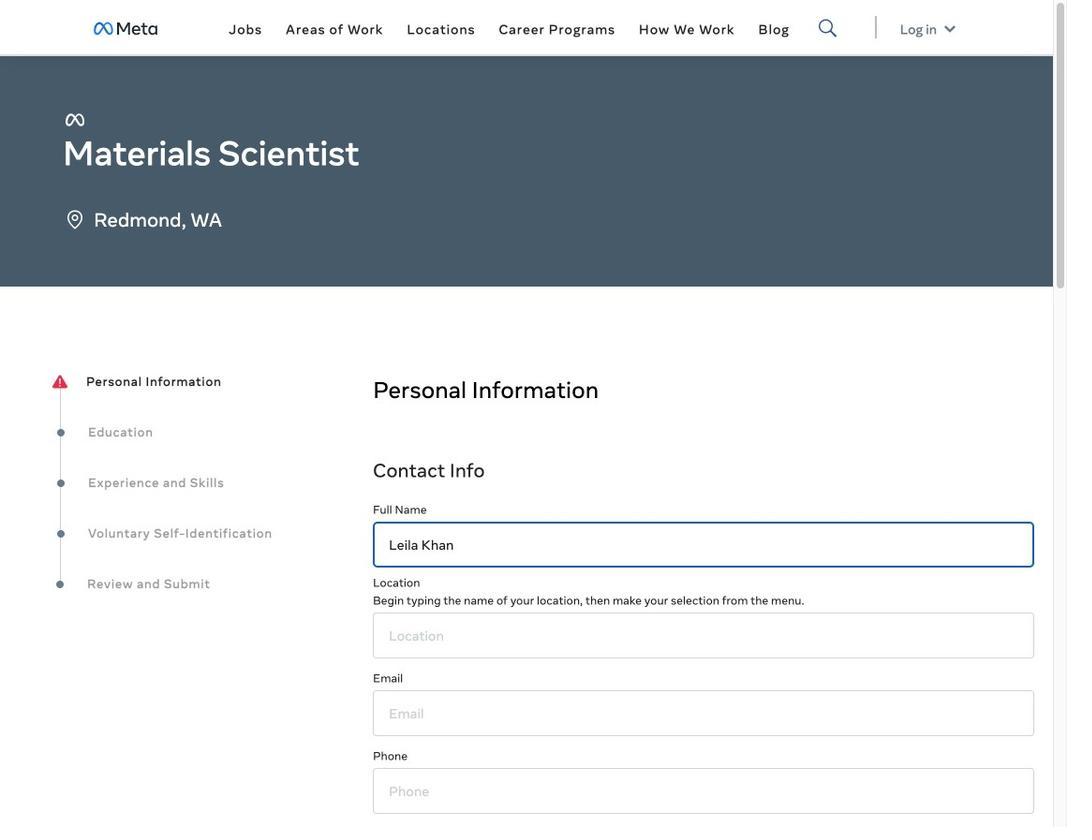 Task type: describe. For each thing, give the bounding box(es) containing it.
Full Name text field
[[373, 522, 1035, 568]]

Email text field
[[373, 691, 1035, 737]]

meta black icon image
[[66, 111, 84, 129]]

Phone text field
[[373, 769, 1035, 814]]



Task type: locate. For each thing, give the bounding box(es) containing it.
desktop nav logo image
[[94, 22, 158, 36]]



Task type: vqa. For each thing, say whether or not it's contained in the screenshot.
Phone text field
yes



